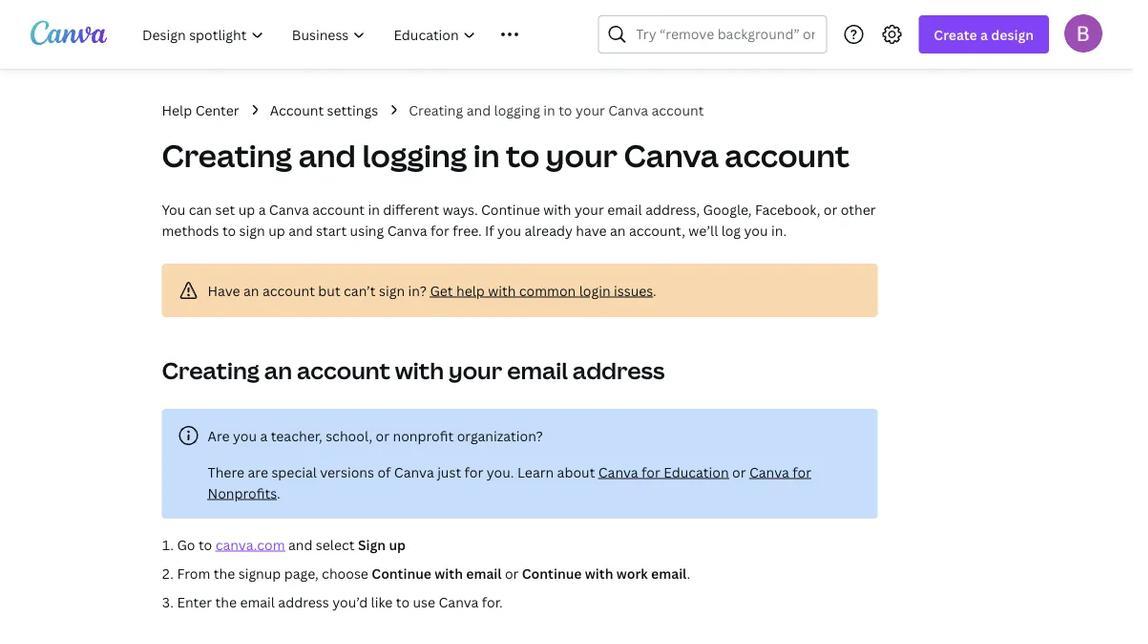 Task type: describe. For each thing, give the bounding box(es) containing it.
canva for nonprofits
[[208, 463, 812, 502]]

with right help
[[488, 281, 516, 299]]

help
[[162, 101, 192, 119]]

if
[[485, 221, 495, 239]]

account
[[270, 101, 324, 119]]

email up for.
[[466, 564, 502, 582]]

there are special versions of canva just for you. learn about canva for education or
[[208, 463, 750, 481]]

enter the email address you'd like to use canva for.
[[177, 593, 503, 611]]

organization?
[[457, 427, 543, 445]]

free.
[[453, 221, 482, 239]]

from the signup page, choose continue with email or continue with work email .
[[177, 564, 691, 582]]

school,
[[326, 427, 373, 445]]

email inside the you can set up a canva account in different ways. continue with your email address, google, facebook, or other methods to sign up and start using canva for free. if you already have an account, we'll log you in.
[[608, 200, 643, 218]]

0 horizontal spatial .
[[277, 484, 281, 502]]

nonprofits
[[208, 484, 277, 502]]

learn
[[518, 463, 554, 481]]

account settings
[[270, 101, 379, 119]]

choose
[[322, 564, 369, 582]]

but
[[318, 281, 341, 299]]

email down signup
[[240, 593, 275, 611]]

canva for education link
[[599, 463, 729, 481]]

login
[[580, 281, 611, 299]]

facebook,
[[756, 200, 821, 218]]

creating an account with your email address
[[162, 355, 665, 386]]

other
[[841, 200, 877, 218]]

can't
[[344, 281, 376, 299]]

create a design button
[[919, 15, 1050, 53]]

teacher,
[[271, 427, 323, 445]]

start
[[316, 221, 347, 239]]

help
[[457, 281, 485, 299]]

email up the organization?
[[507, 355, 568, 386]]

use
[[413, 593, 436, 611]]

0 vertical spatial creating and logging in to your canva account
[[409, 101, 704, 119]]

with up use
[[435, 564, 463, 582]]

account inside the you can set up a canva account in different ways. continue with your email address, google, facebook, or other methods to sign up and start using canva for free. if you already have an account, we'll log you in.
[[313, 200, 365, 218]]

canva.com link
[[216, 535, 285, 554]]

0 horizontal spatial logging
[[362, 135, 467, 176]]

canva for nonprofits link
[[208, 463, 812, 502]]

to inside the you can set up a canva account in different ways. continue with your email address, google, facebook, or other methods to sign up and start using canva for free. if you already have an account, we'll log you in.
[[222, 221, 236, 239]]

1 vertical spatial creating
[[162, 135, 292, 176]]

design
[[992, 25, 1035, 43]]

email right work
[[652, 564, 687, 582]]

1 horizontal spatial sign
[[379, 281, 405, 299]]

account down try "remove background" or "brand kit" search box
[[652, 101, 704, 119]]

help center
[[162, 101, 239, 119]]

with left work
[[585, 564, 614, 582]]

enter
[[177, 593, 212, 611]]

you
[[162, 200, 186, 218]]

0 horizontal spatial address
[[278, 593, 329, 611]]

page,
[[284, 564, 319, 582]]

account left but
[[263, 281, 315, 299]]

continue inside the you can set up a canva account in different ways. continue with your email address, google, facebook, or other methods to sign up and start using canva for free. if you already have an account, we'll log you in.
[[482, 200, 541, 218]]

1 vertical spatial up
[[269, 221, 285, 239]]

have an account but can't sign in? get help with common login issues .
[[208, 281, 657, 299]]

with inside the you can set up a canva account in different ways. continue with your email address, google, facebook, or other methods to sign up and start using canva for free. if you already have an account, we'll log you in.
[[544, 200, 572, 218]]

ways.
[[443, 200, 478, 218]]

go
[[177, 535, 195, 554]]

2 vertical spatial up
[[389, 535, 406, 554]]

for.
[[482, 593, 503, 611]]

you can set up a canva account in different ways. continue with your email address, google, facebook, or other methods to sign up and start using canva for free. if you already have an account, we'll log you in.
[[162, 200, 877, 239]]

help center link
[[162, 99, 239, 120]]

in?
[[408, 281, 427, 299]]

just
[[438, 463, 462, 481]]

. for from the signup page, choose continue with email or continue with work email .
[[687, 564, 691, 582]]

2 vertical spatial a
[[260, 427, 268, 445]]

for inside canva for nonprofits
[[793, 463, 812, 481]]

continue up like
[[372, 564, 432, 582]]

creating and logging in to your canva account link
[[409, 99, 704, 120]]

can
[[189, 200, 212, 218]]

you.
[[487, 463, 514, 481]]



Task type: locate. For each thing, give the bounding box(es) containing it.
1 vertical spatial logging
[[362, 135, 467, 176]]

education
[[664, 463, 729, 481]]

1 vertical spatial the
[[215, 593, 237, 611]]

sign right the methods at the top of page
[[239, 221, 265, 239]]

you'd
[[333, 593, 368, 611]]

0 vertical spatial logging
[[494, 101, 541, 119]]

are
[[208, 427, 230, 445]]

.
[[654, 281, 657, 299], [277, 484, 281, 502], [687, 564, 691, 582]]

there
[[208, 463, 245, 481]]

your inside the you can set up a canva account in different ways. continue with your email address, google, facebook, or other methods to sign up and start using canva for free. if you already have an account, we'll log you in.
[[575, 200, 604, 218]]

0 vertical spatial an
[[610, 221, 626, 239]]

google,
[[704, 200, 752, 218]]

2 vertical spatial creating
[[162, 355, 260, 386]]

select
[[316, 535, 355, 554]]

0 vertical spatial sign
[[239, 221, 265, 239]]

for
[[431, 221, 450, 239], [465, 463, 484, 481], [642, 463, 661, 481], [793, 463, 812, 481]]

logging inside creating and logging in to your canva account link
[[494, 101, 541, 119]]

versions
[[320, 463, 374, 481]]

a inside dropdown button
[[981, 25, 989, 43]]

creating and logging in to your canva account
[[409, 101, 704, 119], [162, 135, 850, 176]]

settings
[[327, 101, 379, 119]]

you
[[498, 221, 522, 239], [745, 221, 769, 239], [233, 427, 257, 445]]

1 vertical spatial a
[[259, 200, 266, 218]]

0 vertical spatial the
[[214, 564, 235, 582]]

email
[[608, 200, 643, 218], [507, 355, 568, 386], [466, 564, 502, 582], [652, 564, 687, 582], [240, 593, 275, 611]]

a left "teacher,"
[[260, 427, 268, 445]]

sign
[[358, 535, 386, 554]]

from
[[177, 564, 211, 582]]

an right "have"
[[244, 281, 259, 299]]

1 vertical spatial sign
[[379, 281, 405, 299]]

0 vertical spatial .
[[654, 281, 657, 299]]

creating up the are at the left bottom of the page
[[162, 355, 260, 386]]

signup
[[239, 564, 281, 582]]

continue
[[482, 200, 541, 218], [372, 564, 432, 582], [522, 564, 582, 582]]

address down issues
[[573, 355, 665, 386]]

. down "special"
[[277, 484, 281, 502]]

account up facebook,
[[725, 135, 850, 176]]

account up school,
[[297, 355, 391, 386]]

an inside the you can set up a canva account in different ways. continue with your email address, google, facebook, or other methods to sign up and start using canva for free. if you already have an account, we'll log you in.
[[610, 221, 626, 239]]

up left start
[[269, 221, 285, 239]]

the right enter
[[215, 593, 237, 611]]

top level navigation element
[[130, 15, 553, 53], [130, 15, 553, 53]]

up right set
[[238, 200, 255, 218]]

like
[[371, 593, 393, 611]]

sign left in?
[[379, 281, 405, 299]]

1 vertical spatial .
[[277, 484, 281, 502]]

address
[[573, 355, 665, 386], [278, 593, 329, 611]]

2 horizontal spatial .
[[687, 564, 691, 582]]

work
[[617, 564, 648, 582]]

Try "remove background" or "brand kit" search field
[[637, 16, 815, 53]]

in.
[[772, 221, 787, 239]]

2 horizontal spatial an
[[610, 221, 626, 239]]

and
[[467, 101, 491, 119], [299, 135, 356, 176], [289, 221, 313, 239], [288, 535, 313, 554]]

already
[[525, 221, 573, 239]]

logging
[[494, 101, 541, 119], [362, 135, 467, 176]]

common
[[520, 281, 576, 299]]

1 horizontal spatial .
[[654, 281, 657, 299]]

an
[[610, 221, 626, 239], [244, 281, 259, 299], [264, 355, 292, 386]]

with up nonprofit
[[395, 355, 444, 386]]

2 vertical spatial an
[[264, 355, 292, 386]]

get
[[430, 281, 453, 299]]

your
[[576, 101, 605, 119], [546, 135, 618, 176], [575, 200, 604, 218], [449, 355, 503, 386]]

account
[[652, 101, 704, 119], [725, 135, 850, 176], [313, 200, 365, 218], [263, 281, 315, 299], [297, 355, 391, 386]]

get help with common login issues link
[[430, 281, 654, 299]]

or
[[824, 200, 838, 218], [376, 427, 390, 445], [733, 463, 747, 481], [505, 564, 519, 582]]

bob builder image
[[1065, 14, 1103, 52]]

are
[[248, 463, 268, 481]]

the for email
[[215, 593, 237, 611]]

1 horizontal spatial logging
[[494, 101, 541, 119]]

2 vertical spatial .
[[687, 564, 691, 582]]

for inside the you can set up a canva account in different ways. continue with your email address, google, facebook, or other methods to sign up and start using canva for free. if you already have an account, we'll log you in.
[[431, 221, 450, 239]]

or left other
[[824, 200, 838, 218]]

issues
[[614, 281, 654, 299]]

0 horizontal spatial an
[[244, 281, 259, 299]]

creating down center
[[162, 135, 292, 176]]

account settings link
[[270, 99, 379, 120]]

email up account,
[[608, 200, 643, 218]]

1 horizontal spatial you
[[498, 221, 522, 239]]

you left in.
[[745, 221, 769, 239]]

1 horizontal spatial up
[[269, 221, 285, 239]]

continue up the if
[[482, 200, 541, 218]]

or inside the you can set up a canva account in different ways. continue with your email address, google, facebook, or other methods to sign up and start using canva for free. if you already have an account, we'll log you in.
[[824, 200, 838, 218]]

account up start
[[313, 200, 365, 218]]

or right school,
[[376, 427, 390, 445]]

account,
[[629, 221, 686, 239]]

address,
[[646, 200, 700, 218]]

have
[[208, 281, 240, 299]]

in inside the you can set up a canva account in different ways. continue with your email address, google, facebook, or other methods to sign up and start using canva for free. if you already have an account, we'll log you in.
[[368, 200, 380, 218]]

a right set
[[259, 200, 266, 218]]

1 vertical spatial creating and logging in to your canva account
[[162, 135, 850, 176]]

create a design
[[935, 25, 1035, 43]]

different
[[383, 200, 440, 218]]

or down canva for nonprofits at the bottom of the page
[[505, 564, 519, 582]]

with
[[544, 200, 572, 218], [488, 281, 516, 299], [395, 355, 444, 386], [435, 564, 463, 582], [585, 564, 614, 582]]

1 vertical spatial in
[[474, 135, 500, 176]]

1 vertical spatial an
[[244, 281, 259, 299]]

0 vertical spatial in
[[544, 101, 556, 119]]

nonprofit
[[393, 427, 454, 445]]

. right login
[[654, 281, 657, 299]]

an for creating an account with your email address
[[264, 355, 292, 386]]

0 vertical spatial address
[[573, 355, 665, 386]]

creating right settings on the top of the page
[[409, 101, 464, 119]]

. right work
[[687, 564, 691, 582]]

1 horizontal spatial an
[[264, 355, 292, 386]]

or right education
[[733, 463, 747, 481]]

with up already
[[544, 200, 572, 218]]

1 horizontal spatial in
[[474, 135, 500, 176]]

sign inside the you can set up a canva account in different ways. continue with your email address, google, facebook, or other methods to sign up and start using canva for free. if you already have an account, we'll log you in.
[[239, 221, 265, 239]]

to
[[559, 101, 573, 119], [506, 135, 540, 176], [222, 221, 236, 239], [199, 535, 212, 554], [396, 593, 410, 611]]

0 vertical spatial a
[[981, 25, 989, 43]]

0 vertical spatial creating
[[409, 101, 464, 119]]

1 horizontal spatial address
[[573, 355, 665, 386]]

you right the are at the left bottom of the page
[[233, 427, 257, 445]]

up right sign on the bottom of page
[[389, 535, 406, 554]]

0 horizontal spatial up
[[238, 200, 255, 218]]

2 vertical spatial in
[[368, 200, 380, 218]]

continue left work
[[522, 564, 582, 582]]

an right the have
[[610, 221, 626, 239]]

log
[[722, 221, 741, 239]]

canva inside canva for nonprofits
[[750, 463, 790, 481]]

we'll
[[689, 221, 719, 239]]

have
[[576, 221, 607, 239]]

2 horizontal spatial you
[[745, 221, 769, 239]]

0 horizontal spatial in
[[368, 200, 380, 218]]

set
[[215, 200, 235, 218]]

2 horizontal spatial in
[[544, 101, 556, 119]]

0 horizontal spatial sign
[[239, 221, 265, 239]]

up
[[238, 200, 255, 218], [269, 221, 285, 239], [389, 535, 406, 554]]

. for have an account but can't sign in? get help with common login issues .
[[654, 281, 657, 299]]

using
[[350, 221, 384, 239]]

go to canva.com and select sign up
[[177, 535, 406, 554]]

a
[[981, 25, 989, 43], [259, 200, 266, 218], [260, 427, 268, 445]]

of
[[378, 463, 391, 481]]

an for have an account but can't sign in? get help with common login issues .
[[244, 281, 259, 299]]

the
[[214, 564, 235, 582], [215, 593, 237, 611]]

center
[[195, 101, 239, 119]]

a left design
[[981, 25, 989, 43]]

2 horizontal spatial up
[[389, 535, 406, 554]]

canva.com
[[216, 535, 285, 554]]

0 horizontal spatial you
[[233, 427, 257, 445]]

create
[[935, 25, 978, 43]]

special
[[272, 463, 317, 481]]

an up "teacher,"
[[264, 355, 292, 386]]

and inside the you can set up a canva account in different ways. continue with your email address, google, facebook, or other methods to sign up and start using canva for free. if you already have an account, we'll log you in.
[[289, 221, 313, 239]]

methods
[[162, 221, 219, 239]]

about
[[558, 463, 596, 481]]

canva
[[609, 101, 649, 119], [624, 135, 719, 176], [269, 200, 309, 218], [388, 221, 428, 239], [394, 463, 434, 481], [599, 463, 639, 481], [750, 463, 790, 481], [439, 593, 479, 611]]

are you a teacher, school, or nonprofit organization?
[[208, 427, 543, 445]]

a inside the you can set up a canva account in different ways. continue with your email address, google, facebook, or other methods to sign up and start using canva for free. if you already have an account, we'll log you in.
[[259, 200, 266, 218]]

you right the if
[[498, 221, 522, 239]]

1 vertical spatial address
[[278, 593, 329, 611]]

the right 'from'
[[214, 564, 235, 582]]

the for signup
[[214, 564, 235, 582]]

0 vertical spatial up
[[238, 200, 255, 218]]

address down page,
[[278, 593, 329, 611]]



Task type: vqa. For each thing, say whether or not it's contained in the screenshot.
From
yes



